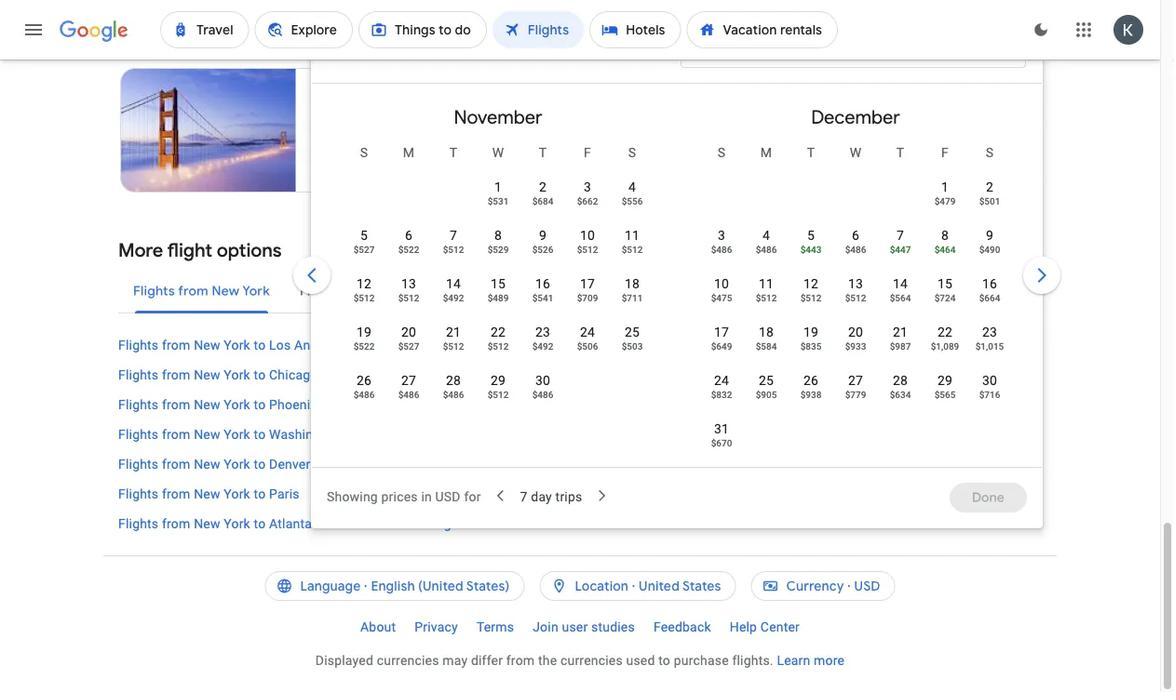 Task type: locate. For each thing, give the bounding box(es) containing it.
new inside flights from new york to seoul link
[[506, 516, 532, 532]]

2 28 from the left
[[893, 373, 908, 388]]

2 27 from the left
[[848, 373, 863, 388]]

row containing 5
[[342, 218, 655, 271]]

28 down the 21 $512
[[446, 373, 461, 388]]

2 for november
[[539, 179, 547, 195]]

options
[[217, 238, 282, 262]]

24 up $832
[[714, 373, 729, 388]]

$486 right 26 $486
[[398, 389, 419, 400]]

25
[[625, 325, 640, 340], [759, 373, 774, 388]]

s
[[360, 145, 368, 160], [628, 145, 636, 160], [718, 145, 726, 160], [986, 145, 994, 160]]

0 horizontal spatial usd
[[435, 490, 461, 505]]

2 2 from the left
[[986, 179, 994, 195]]

in
[[421, 490, 432, 505]]

22 $1,089
[[931, 325, 960, 352]]

flights inside 'link'
[[742, 367, 782, 383]]

, 489 us dollars element
[[488, 292, 509, 304]]

30 inside 30 $716
[[983, 373, 998, 388]]

17 for 17 $709
[[580, 276, 595, 292]]

0 horizontal spatial 22
[[491, 325, 506, 340]]

language
[[300, 578, 361, 595]]

new inside flights from new york to denver link
[[194, 457, 220, 472]]

$522 for 19
[[354, 341, 375, 352]]

1 horizontal spatial san
[[581, 457, 604, 472]]

, 835 us dollars element
[[801, 341, 822, 352]]

1 horizontal spatial 12 $512
[[801, 276, 822, 304]]

30 inside 30 $486
[[535, 373, 551, 388]]

17
[[580, 276, 595, 292], [714, 325, 729, 340]]

new for san
[[506, 457, 532, 472]]

, 512 us dollars element up sun, nov 19 element
[[354, 292, 375, 304]]

0 horizontal spatial 13
[[401, 276, 416, 292]]

1 horizontal spatial 5
[[807, 228, 815, 243]]

18
[[625, 276, 640, 292], [759, 325, 774, 340]]

, 522 us dollars element up mon, nov 13 element
[[398, 244, 419, 255]]

5 $527
[[354, 228, 375, 255]]

$684
[[532, 196, 554, 207]]

0 vertical spatial 4
[[629, 179, 636, 195]]

$724
[[935, 292, 956, 304]]

12 for the sun, nov 12 element
[[357, 276, 372, 292]]

2 5 from the left
[[807, 228, 815, 243]]

0 horizontal spatial 5
[[360, 228, 368, 243]]

0 vertical spatial 3
[[584, 179, 591, 195]]

2 horizontal spatial 11
[[759, 276, 774, 292]]

, 486 us dollars element
[[711, 244, 732, 255], [756, 244, 777, 255], [845, 244, 867, 255], [354, 389, 375, 400], [398, 389, 419, 400], [443, 389, 464, 400], [532, 389, 554, 400]]

11 $512 up mon, dec 18 element
[[756, 276, 777, 304]]

, 522 us dollars element for 19
[[354, 341, 375, 352]]

0 vertical spatial $492
[[443, 292, 464, 304]]

francisco inside san francisco nov 30 – dec 7 11 hr 52 min
[[340, 83, 408, 102]]

17 inside 17 $649
[[714, 325, 729, 340]]

thu, nov 9 element
[[539, 226, 547, 245]]

help center
[[730, 620, 800, 635]]

flights from new york to houston
[[742, 457, 943, 472]]

$492 up 'flights from new york to london'
[[532, 341, 554, 352]]

15 up ", 724 us dollars" 'element'
[[938, 276, 953, 292]]

, 512 us dollars element up sat, nov 18 element
[[622, 244, 643, 255]]

23 for 23 $492
[[535, 325, 551, 340]]

feedback
[[654, 620, 711, 635]]

15 $489
[[488, 276, 509, 304]]

states
[[683, 578, 721, 595]]

4 t from the left
[[897, 145, 905, 160]]

denver
[[269, 457, 311, 472]]

8 for 8 $529
[[495, 228, 502, 243]]

orlando
[[893, 338, 940, 353]]

$512 for tue, nov 21 element
[[443, 341, 464, 352]]

2 currencies from the left
[[561, 653, 623, 669]]

1 23 from the left
[[535, 325, 551, 340]]

0 vertical spatial usd
[[435, 490, 461, 505]]

$522 up sun, nov 26 "element"
[[354, 341, 375, 352]]

1 horizontal spatial 14
[[893, 276, 908, 292]]

flights from new york to london
[[430, 367, 626, 383]]

york for orlando
[[847, 338, 874, 353]]

0 horizontal spatial 11
[[381, 122, 397, 138]]

row containing 26
[[342, 363, 565, 416]]

sun, dec 10 element
[[714, 275, 729, 293]]

1 horizontal spatial 10
[[714, 276, 729, 292]]

about
[[360, 620, 396, 635]]

1 horizontal spatial 6
[[852, 228, 860, 243]]

sun, nov 26 element
[[357, 372, 372, 390]]

to down flights from new york to phoenix link
[[254, 427, 266, 442]]

12 down , 443 us dollars element
[[804, 276, 819, 292]]

24 for 24 $506
[[580, 325, 595, 340]]

15 inside 15 $489
[[491, 276, 506, 292]]

1 horizontal spatial 15
[[938, 276, 953, 292]]

, 486 us dollars element for 28
[[443, 389, 464, 400]]

22 inside the 22 $512
[[491, 325, 506, 340]]

0 vertical spatial francisco
[[340, 83, 408, 102]]

18 for 18 $584
[[759, 325, 774, 340]]

flights from new york to denver
[[118, 457, 311, 472]]

18 $711
[[622, 276, 643, 304]]

19 inside the 19 $522
[[357, 325, 372, 340]]

31 $670
[[711, 421, 732, 449]]

13 $512 inside december row group
[[845, 276, 867, 304]]

mon, dec 4 element
[[763, 226, 770, 245]]

1 vertical spatial , 492 us dollars element
[[532, 341, 554, 352]]

new for chicago
[[194, 367, 220, 383]]

10 for 10 $512
[[580, 228, 595, 243]]

san inside san francisco nov 30 – dec 7 11 hr 52 min
[[311, 83, 336, 102]]

wed, dec 20 element
[[848, 323, 863, 342]]

10
[[580, 228, 595, 243], [714, 276, 729, 292]]

new inside flights from new york to phoenix link
[[194, 397, 220, 413]]

22 for 22 $1,089
[[938, 325, 953, 340]]

houston
[[893, 457, 943, 472]]

to left los
[[254, 338, 266, 353]]

0 horizontal spatial currencies
[[377, 653, 439, 669]]

to inside 'link'
[[877, 367, 889, 383]]

28
[[446, 373, 461, 388], [893, 373, 908, 388]]

18 up $584
[[759, 325, 774, 340]]

2 13 from the left
[[848, 276, 863, 292]]

1 6 from the left
[[405, 228, 413, 243]]

new inside flights from new york to orlando link
[[817, 338, 844, 353]]

13 $512 up mon, nov 20 element
[[398, 276, 419, 304]]

8 up , 464 us dollars element
[[942, 228, 949, 243]]

26 inside 26 $486
[[357, 373, 372, 388]]

1 2 from the left
[[539, 179, 547, 195]]

13 down 6 $522
[[401, 276, 416, 292]]

11 $512 inside november "row group"
[[622, 228, 643, 255]]

9 for 9 $526
[[539, 228, 547, 243]]

8 up , 529 us dollars element at the left
[[495, 228, 502, 243]]

20 $933
[[845, 325, 867, 352]]

23 up , 1015 us dollars element
[[983, 325, 998, 340]]

1 horizontal spatial 23
[[983, 325, 998, 340]]

, 531 us dollars element
[[488, 196, 509, 207]]

, 464 us dollars element
[[935, 244, 956, 255]]

1 s from the left
[[360, 145, 368, 160]]

2 26 from the left
[[804, 373, 819, 388]]

, 506 us dollars element
[[577, 341, 598, 352]]

grid
[[319, 91, 1035, 479]]

, 492 us dollars element
[[443, 292, 464, 304], [532, 341, 554, 352]]

m down hr at left top
[[403, 145, 415, 160]]

1 vertical spatial 18
[[759, 325, 774, 340]]

27 inside the 27 $486
[[401, 373, 416, 388]]

1 27 from the left
[[401, 373, 416, 388]]

2 22 from the left
[[938, 325, 953, 340]]

24 $506
[[577, 325, 598, 352]]

from up flights from new york to paris
[[162, 457, 190, 472]]

0 horizontal spatial 18
[[625, 276, 640, 292]]

tue, nov 7 element
[[450, 226, 457, 245]]

, 492 us dollars element up tue, nov 21 element
[[443, 292, 464, 304]]

0 vertical spatial 11 $512
[[622, 228, 643, 255]]

los
[[269, 338, 291, 353]]

to for london
[[566, 367, 578, 383]]

0 vertical spatial , 527 us dollars element
[[354, 244, 375, 255]]

1 horizontal spatial 20
[[848, 325, 863, 340]]

, 486 us dollars element for 27
[[398, 389, 419, 400]]

wed, dec 27 element
[[848, 372, 863, 390]]

york for london
[[536, 367, 562, 383]]

12 $512 inside december row group
[[801, 276, 822, 304]]

1 5 from the left
[[360, 228, 368, 243]]

2 12 $512 from the left
[[801, 276, 822, 304]]

1 29 from the left
[[491, 373, 506, 388]]

f inside november "row group"
[[584, 145, 591, 160]]

11 $512 inside december row group
[[756, 276, 777, 304]]

0 horizontal spatial w
[[492, 145, 504, 160]]

20 for 20 $933
[[848, 325, 863, 340]]

3 inside 3 $486
[[718, 228, 726, 243]]

flights from new york to orlando
[[742, 338, 940, 353]]

mon, dec 18 element
[[759, 323, 774, 342]]

4 right sun, dec 3 element
[[763, 228, 770, 243]]

2 w from the left
[[850, 145, 862, 160]]

1 26 from the left
[[357, 373, 372, 388]]

row
[[476, 162, 655, 223], [923, 162, 1012, 223], [342, 218, 655, 271], [699, 218, 1012, 271], [342, 266, 655, 319], [699, 266, 1012, 319], [342, 315, 655, 368], [699, 315, 1012, 368], [342, 363, 565, 416], [699, 363, 1012, 416]]

fri, dec 29 element
[[938, 372, 953, 390]]

from for flights from new york to miami
[[785, 397, 814, 413]]

0 vertical spatial $522
[[398, 244, 419, 255]]

20 inside 20 $933
[[848, 325, 863, 340]]

12 $512 inside november "row group"
[[354, 276, 375, 304]]

0 horizontal spatial $492
[[443, 292, 464, 304]]

t
[[450, 145, 458, 160], [539, 145, 547, 160], [807, 145, 815, 160], [897, 145, 905, 160]]

2 inside 2 $501
[[986, 179, 994, 195]]

2 14 from the left
[[893, 276, 908, 292]]

16 inside 16 $664
[[983, 276, 998, 292]]

1 21 from the left
[[446, 325, 461, 340]]

, 479 us dollars element
[[935, 196, 956, 207]]

, 512 us dollars element for tue, nov 21 element
[[443, 341, 464, 352]]

23 inside 23 $492
[[535, 325, 551, 340]]

december row group
[[677, 91, 1035, 465]]

, 486 us dollars element for 30
[[532, 389, 554, 400]]

change appearance image
[[1019, 7, 1064, 52]]

1 horizontal spatial 22
[[938, 325, 953, 340]]

21 down 14 $492
[[446, 325, 461, 340]]

1 horizontal spatial 29
[[938, 373, 953, 388]]

2 19 from the left
[[804, 325, 819, 340]]

from up flights from new york to phoenix
[[162, 367, 190, 383]]

, 503 us dollars element
[[622, 341, 643, 352]]

1 12 $512 from the left
[[354, 276, 375, 304]]

from down flights from new york to denver
[[162, 487, 190, 502]]

10 $512
[[577, 228, 598, 255]]

, 527 us dollars element for 20
[[398, 341, 419, 352]]

27 up $779
[[848, 373, 863, 388]]

flights from new york to phoenix link
[[118, 396, 419, 414]]

$634
[[890, 389, 911, 400]]

wed, nov 29 element
[[491, 372, 506, 390]]

15 for 15 $724
[[938, 276, 953, 292]]

, 512 us dollars element up wed, nov 29 element
[[488, 341, 509, 352]]

previous image
[[290, 253, 334, 298]]

22 down , 489 us dollars element on the left top
[[491, 325, 506, 340]]

11 $512 down $556
[[622, 228, 643, 255]]

3 inside 3 $662
[[584, 179, 591, 195]]

new for houston
[[817, 457, 844, 472]]

, 684 us dollars element
[[532, 196, 554, 207]]

sun, dec 3 element
[[718, 226, 726, 245]]

0 vertical spatial , 492 us dollars element
[[443, 292, 464, 304]]

$711
[[622, 292, 643, 304]]

, 556 us dollars element
[[622, 196, 643, 207]]

3 left mon, dec 4 'element'
[[718, 228, 726, 243]]

0 horizontal spatial 28
[[446, 373, 461, 388]]

sat, dec 16 element
[[983, 275, 998, 293]]

12 inside december row group
[[804, 276, 819, 292]]

6 for 6 $486
[[852, 228, 860, 243]]

1 vertical spatial 4
[[763, 228, 770, 243]]

, 938 us dollars element
[[801, 389, 822, 400]]

new inside flights from new york to paris link
[[194, 487, 220, 502]]

1 13 from the left
[[401, 276, 416, 292]]

13
[[401, 276, 416, 292], [848, 276, 863, 292]]

york for austin
[[536, 487, 562, 502]]

1 f from the left
[[584, 145, 591, 160]]

from down flights from new york to miami
[[785, 457, 814, 472]]

tue, dec 26 element
[[804, 372, 819, 390]]

10 inside 10 $512
[[580, 228, 595, 243]]

phoenix
[[269, 397, 317, 413]]

28 inside 28 $634
[[893, 373, 908, 388]]

0 horizontal spatial 14
[[446, 276, 461, 292]]

1 horizontal spatial f
[[942, 145, 949, 160]]

usd right currency
[[855, 578, 881, 595]]

1 horizontal spatial 3
[[718, 228, 726, 243]]

$486 for 4
[[756, 244, 777, 255]]

1 horizontal spatial 12
[[804, 276, 819, 292]]

, 486 us dollars element right 26 $486
[[398, 389, 419, 400]]

purchase
[[674, 653, 729, 669]]

20 right sun, nov 19 element
[[401, 325, 416, 340]]

to for paris
[[254, 487, 266, 502]]

flights for flights from new york to denver
[[118, 457, 159, 472]]

, 512 us dollars element
[[443, 244, 464, 255], [577, 244, 598, 255], [622, 244, 643, 255], [354, 292, 375, 304], [398, 292, 419, 304], [756, 292, 777, 304], [801, 292, 822, 304], [845, 292, 867, 304], [443, 341, 464, 352], [488, 341, 509, 352], [488, 389, 509, 400]]

17 $649
[[711, 325, 732, 352]]

, 512 us dollars element for sat, nov 11 element
[[622, 244, 643, 255]]

to for los
[[254, 338, 266, 353]]

1 14 from the left
[[446, 276, 461, 292]]

$512 for fri, nov 10 element
[[577, 244, 598, 255]]

w inside november "row group"
[[492, 145, 504, 160]]

1 horizontal spatial , 527 us dollars element
[[398, 341, 419, 352]]

, 933 us dollars element
[[845, 341, 867, 352]]

$565
[[935, 389, 956, 400]]

18 inside 18 $584
[[759, 325, 774, 340]]

, 527 us dollars element up mon, nov 27 element
[[398, 341, 419, 352]]

tue, nov 21 element
[[446, 323, 461, 342]]

2 up , 684 us dollars element
[[539, 179, 547, 195]]

fri, nov 17 element
[[580, 275, 595, 293]]

12 $512 for the "tue, dec 12" element at top right
[[801, 276, 822, 304]]

1 for december
[[942, 179, 949, 195]]

29 inside '29 $565'
[[938, 373, 953, 388]]

13 inside december row group
[[848, 276, 863, 292]]

new inside flights from new york to washington link
[[194, 427, 220, 442]]

1 20 from the left
[[401, 325, 416, 340]]

1 currencies from the left
[[377, 653, 439, 669]]

4 inside 4 $486
[[763, 228, 770, 243]]

10 $475
[[711, 276, 732, 304]]

to for las
[[877, 367, 889, 383]]

$527 up the sun, nov 12 element
[[354, 244, 375, 255]]

$492
[[443, 292, 464, 304], [532, 341, 554, 352]]

0 horizontal spatial 6
[[405, 228, 413, 243]]

2 inside the "2 $684"
[[539, 179, 547, 195]]

0 vertical spatial , 522 us dollars element
[[398, 244, 419, 255]]

new inside flights from new york to san francisco link
[[506, 457, 532, 472]]

from right $584
[[785, 338, 814, 353]]

1 horizontal spatial , 492 us dollars element
[[532, 341, 554, 352]]

$512 for mon, nov 13 element
[[398, 292, 419, 304]]

0 horizontal spatial f
[[584, 145, 591, 160]]

(united
[[418, 578, 464, 595]]

to for dallas
[[566, 338, 578, 353]]

$512 up the tue, nov 28 element
[[443, 341, 464, 352]]

, 512 us dollars element up mon, nov 20 element
[[398, 292, 419, 304]]

$716
[[979, 389, 1001, 400]]

1 horizontal spatial 26
[[804, 373, 819, 388]]

, 522 us dollars element up sun, nov 26 "element"
[[354, 341, 375, 352]]

$443
[[801, 244, 822, 255]]

30 $716
[[979, 373, 1001, 400]]

1 $531
[[488, 179, 509, 207]]

, 724 us dollars element
[[935, 292, 956, 304]]

from
[[162, 338, 190, 353], [474, 338, 502, 353], [785, 338, 814, 353], [162, 367, 190, 383], [474, 367, 502, 383], [785, 367, 814, 383], [162, 397, 190, 413], [474, 397, 502, 413], [785, 397, 814, 413], [162, 427, 190, 442], [162, 457, 190, 472], [474, 457, 502, 472], [785, 457, 814, 472], [162, 487, 190, 502], [474, 487, 502, 502], [162, 516, 190, 532], [474, 516, 502, 532], [506, 653, 535, 669]]

0 vertical spatial 25
[[625, 325, 640, 340]]

english (united states)
[[371, 578, 510, 595]]

29 up ", 565 us dollars" element
[[938, 373, 953, 388]]

$464
[[935, 244, 956, 255]]

6
[[405, 228, 413, 243], [852, 228, 860, 243]]

9 up , 526 us dollars element
[[539, 228, 547, 243]]

22 up $1,089
[[938, 325, 953, 340]]

1 1 from the left
[[495, 179, 502, 195]]

0 horizontal spatial 13 $512
[[398, 276, 419, 304]]

11 inside san francisco nov 30 – dec 7 11 hr 52 min
[[381, 122, 397, 138]]

25 for 25 $905
[[759, 373, 774, 388]]

2 up $501
[[986, 179, 994, 195]]

new inside flights from new york to atlanta link
[[194, 516, 220, 532]]

flights from new york to las vegas link
[[742, 366, 1042, 385]]

row containing 17
[[699, 315, 1012, 368]]

1 vertical spatial 25
[[759, 373, 774, 388]]

26 down the 19 $522
[[357, 373, 372, 388]]

0 horizontal spatial 29
[[491, 373, 506, 388]]

21 inside the 21 $512
[[446, 325, 461, 340]]

, 512 us dollars element for wed, nov 22 element
[[488, 341, 509, 352]]

wed, dec 13 element
[[848, 275, 863, 293]]

0 vertical spatial 10
[[580, 228, 595, 243]]

$512 for wed, dec 13 element
[[845, 292, 867, 304]]

1 vertical spatial usd
[[855, 578, 881, 595]]

new for london
[[506, 367, 532, 383]]

1 m from the left
[[403, 145, 415, 160]]

25 up the , 503 us dollars element
[[625, 325, 640, 340]]

1 vertical spatial 11 $512
[[756, 276, 777, 304]]

0 horizontal spatial 12 $512
[[354, 276, 375, 304]]

0 horizontal spatial 3
[[584, 179, 591, 195]]

new inside flights from new york to dallas link
[[506, 338, 532, 353]]

, 711 us dollars element
[[622, 292, 643, 304]]

new inside flights from new york to chicago link
[[194, 367, 220, 383]]

terms link
[[467, 613, 524, 643]]

1 horizontal spatial m
[[761, 145, 772, 160]]

2 16 from the left
[[983, 276, 998, 292]]

sun, dec 31 element
[[714, 420, 729, 439]]

30 up flights from new york to tokyo
[[535, 373, 551, 388]]

to left the houston
[[877, 457, 889, 472]]

28 for 28 $486
[[446, 373, 461, 388]]

27
[[401, 373, 416, 388], [848, 373, 863, 388]]

1 horizontal spatial francisco
[[607, 457, 665, 472]]

$486 up wed, dec 13 element
[[845, 244, 867, 255]]

row containing 3
[[699, 218, 1012, 271]]

4 inside '4 $556'
[[629, 179, 636, 195]]

19 for 19 $835
[[804, 325, 819, 340]]

5 inside 5 $443
[[807, 228, 815, 243]]

16
[[535, 276, 551, 292], [983, 276, 998, 292]]

grid containing november
[[319, 91, 1035, 479]]

2 29 from the left
[[938, 373, 953, 388]]

1 19 from the left
[[357, 325, 372, 340]]

m up mon, dec 4 'element'
[[761, 145, 772, 160]]

8 inside 8 $529
[[495, 228, 502, 243]]

1 horizontal spatial 16
[[983, 276, 998, 292]]

m inside row group
[[761, 145, 772, 160]]

$670
[[711, 438, 732, 449]]

row containing 10
[[699, 266, 1012, 319]]

las
[[893, 367, 914, 383]]

2 15 from the left
[[938, 276, 953, 292]]

$512 up sun, nov 19 element
[[354, 292, 375, 304]]

1 horizontal spatial usd
[[855, 578, 881, 595]]

9 up $490 on the top right of page
[[986, 228, 994, 243]]

1 vertical spatial 10
[[714, 276, 729, 292]]

0 horizontal spatial 12
[[357, 276, 372, 292]]

new for tokyo
[[506, 397, 532, 413]]

2 21 from the left
[[893, 325, 908, 340]]

0 horizontal spatial 24
[[580, 325, 595, 340]]

to left thu, dec 28 element
[[877, 367, 889, 383]]

14 inside 14 $564
[[893, 276, 908, 292]]

0 horizontal spatial 2
[[539, 179, 547, 195]]

sun, nov 19 element
[[357, 323, 372, 342]]

from down flights from new york to paris
[[162, 516, 190, 532]]

2 30 from the left
[[983, 373, 998, 388]]

26 inside 26 $938
[[804, 373, 819, 388]]

$486 down 'flights from new york to london'
[[532, 389, 554, 400]]

$486 for 26
[[354, 389, 375, 400]]

$527
[[354, 244, 375, 255], [398, 341, 419, 352]]

1 horizontal spatial currencies
[[561, 653, 623, 669]]

0 horizontal spatial 19
[[357, 325, 372, 340]]

, 526 us dollars element
[[532, 244, 554, 255]]

york for tokyo
[[536, 397, 562, 413]]

28 inside the 28 $486
[[446, 373, 461, 388]]

w inside december row group
[[850, 145, 862, 160]]

0 horizontal spatial 21
[[446, 325, 461, 340]]

$486
[[711, 244, 732, 255], [756, 244, 777, 255], [845, 244, 867, 255], [354, 389, 375, 400], [398, 389, 419, 400], [443, 389, 464, 400], [532, 389, 554, 400]]

8 $464
[[935, 228, 956, 255]]

sat, nov 18 element
[[625, 275, 640, 293]]

8 inside '8 $464'
[[942, 228, 949, 243]]

3 s from the left
[[718, 145, 726, 160]]

29
[[491, 373, 506, 388], [938, 373, 953, 388]]

from up flights from new york to seoul in the bottom of the page
[[474, 487, 502, 502]]

0 vertical spatial 24
[[580, 325, 595, 340]]

new for paris
[[194, 487, 220, 502]]

14 for 14 $492
[[446, 276, 461, 292]]

fri, nov 10 element
[[580, 226, 595, 245]]

to down flights from new york to chicago link
[[254, 397, 266, 413]]

2 6 from the left
[[852, 228, 860, 243]]

4
[[629, 179, 636, 195], [763, 228, 770, 243]]

30 – dec
[[338, 104, 390, 119]]

mon, nov 6 element
[[405, 226, 413, 245]]

sun, dec 17 element
[[714, 323, 729, 342]]

$649
[[711, 341, 732, 352]]

f inside december row group
[[942, 145, 949, 160]]

24 inside 24 $832
[[714, 373, 729, 388]]

0 horizontal spatial , 527 us dollars element
[[354, 244, 375, 255]]

2 $501
[[979, 179, 1001, 207]]

$486 for 6
[[845, 244, 867, 255]]

, 905 us dollars element
[[756, 389, 777, 400]]

29 $512
[[488, 373, 509, 400]]

19 for 19 $522
[[357, 325, 372, 340]]

18 for 18 $711
[[625, 276, 640, 292]]

11 inside december row group
[[759, 276, 774, 292]]

5 up , 443 us dollars element
[[807, 228, 815, 243]]

flights for flights from new york to tokyo
[[430, 397, 470, 413]]

, 564 us dollars element
[[890, 292, 911, 304]]

flights from new york to las vegas
[[742, 367, 954, 383]]

19 left mon, nov 20 element
[[357, 325, 372, 340]]

11 for mon, dec 11 "element"
[[759, 276, 774, 292]]

$486 left the 27 $486
[[354, 389, 375, 400]]

angeles
[[294, 338, 342, 353]]

sat, nov 11 element
[[625, 226, 640, 245]]

1 inside 1 $531
[[495, 179, 502, 195]]

$512 up tue, dec 19 element at the top
[[801, 292, 822, 304]]

to for orlando
[[877, 338, 889, 353]]

f up "fri, dec 1" element
[[942, 145, 949, 160]]

, 709 us dollars element
[[577, 292, 598, 304]]

1 horizontal spatial 21
[[893, 325, 908, 340]]

$512 for the "tue, dec 12" element at top right
[[801, 292, 822, 304]]

25 inside 25 $503
[[625, 325, 640, 340]]

12 $512 up sun, nov 19 element
[[354, 276, 375, 304]]

1 horizontal spatial 28
[[893, 373, 908, 388]]

york for miami
[[847, 397, 874, 413]]

24 inside 24 $506
[[580, 325, 595, 340]]

$512 up fri, nov 17 element
[[577, 244, 598, 255]]

, 670 us dollars element
[[711, 438, 732, 449]]

help center link
[[721, 613, 809, 643]]

0 horizontal spatial 9
[[539, 228, 547, 243]]

2 8 from the left
[[942, 228, 949, 243]]

s up sat, dec 2 element
[[986, 145, 994, 160]]

flights from new york to london link
[[430, 366, 731, 385]]

2 20 from the left
[[848, 325, 863, 340]]

, 486 us dollars element left the 27 $486
[[354, 389, 375, 400]]

new inside flights from new york to austin link
[[506, 487, 532, 502]]

$512 down 'flights from new york to london'
[[488, 389, 509, 400]]

from up flights from new york to denver
[[162, 427, 190, 442]]

new for los
[[194, 338, 220, 353]]

10 up $475
[[714, 276, 729, 292]]

1 15 from the left
[[491, 276, 506, 292]]

2 12 from the left
[[804, 276, 819, 292]]

10 inside 10 $475
[[714, 276, 729, 292]]

13 $512 inside november "row group"
[[398, 276, 419, 304]]

0 horizontal spatial $527
[[354, 244, 375, 255]]

, 486 us dollars element for 6
[[845, 244, 867, 255]]

$522 up mon, nov 13 element
[[398, 244, 419, 255]]

, 486 us dollars element for 3
[[711, 244, 732, 255]]

1 horizontal spatial $527
[[398, 341, 419, 352]]

27 inside the "27 $779"
[[848, 373, 863, 388]]

1 vertical spatial $522
[[354, 341, 375, 352]]

from for flights from new york to san francisco
[[474, 457, 502, 472]]

1 horizontal spatial 11 $512
[[756, 276, 777, 304]]

12 $512 for the sun, nov 12 element
[[354, 276, 375, 304]]

new inside flights from new york to miami link
[[817, 397, 844, 413]]

0 horizontal spatial 11 $512
[[622, 228, 643, 255]]

21
[[446, 325, 461, 340], [893, 325, 908, 340]]

7 day trips
[[520, 490, 582, 505]]

16 up "$541"
[[535, 276, 551, 292]]

0 vertical spatial 18
[[625, 276, 640, 292]]

from right the 21 $512
[[474, 338, 502, 353]]

to up flights from new york to austin link
[[566, 457, 578, 472]]

174 US dollars text field
[[516, 32, 544, 48]]

1 horizontal spatial 1
[[942, 179, 949, 195]]

2 23 from the left
[[983, 325, 998, 340]]

$492 up tue, nov 21 element
[[443, 292, 464, 304]]

12 inside november "row group"
[[357, 276, 372, 292]]

for
[[464, 490, 481, 505]]

to left $987
[[877, 338, 889, 353]]

1 horizontal spatial 18
[[759, 325, 774, 340]]

thu, dec 7 element
[[897, 226, 904, 245]]

1 horizontal spatial 11
[[625, 228, 640, 243]]

from for flights from new york to london
[[474, 367, 502, 383]]

2 1 from the left
[[942, 179, 949, 195]]

1 vertical spatial 24
[[714, 373, 729, 388]]

18 inside "18 $711"
[[625, 276, 640, 292]]

york inside 'link'
[[847, 367, 874, 383]]

1 horizontal spatial $492
[[532, 341, 554, 352]]

1 16 from the left
[[535, 276, 551, 292]]

new inside flights from new york to tokyo link
[[506, 397, 532, 413]]

6 inside 6 $522
[[405, 228, 413, 243]]

displayed currencies may differ from the currencies used to purchase flights. learn more
[[316, 653, 845, 669]]

28 up $634
[[893, 373, 908, 388]]

to for houston
[[877, 457, 889, 472]]

from left the
[[506, 653, 535, 669]]

sat, dec 9 element
[[986, 226, 994, 245]]

7 inside 7 $512
[[450, 228, 457, 243]]

29 for 29 $512
[[491, 373, 506, 388]]

15 inside 15 $724
[[938, 276, 953, 292]]

from down wed, nov 29 element
[[474, 397, 502, 413]]

9 inside 9 $526
[[539, 228, 547, 243]]

2 9 from the left
[[986, 228, 994, 243]]

f up fri, nov 3 element
[[584, 145, 591, 160]]

from inside 'link'
[[785, 367, 814, 383]]

mon, dec 25 element
[[759, 372, 774, 390]]

1 w from the left
[[492, 145, 504, 160]]

, 522 us dollars element
[[398, 244, 419, 255], [354, 341, 375, 352]]

1 30 from the left
[[535, 373, 551, 388]]

mon, nov 20 element
[[401, 323, 416, 342]]

15 up , 489 us dollars element on the left top
[[491, 276, 506, 292]]

flights for flights from new york to las vegas
[[742, 367, 782, 383]]

m inside "row group"
[[403, 145, 415, 160]]

new inside flights from new york to los angeles link
[[194, 338, 220, 353]]

5 inside 5 $527
[[360, 228, 368, 243]]

0 horizontal spatial 27
[[401, 373, 416, 388]]

22 inside 22 $1,089
[[938, 325, 953, 340]]

0 horizontal spatial m
[[403, 145, 415, 160]]

2 vertical spatial 11
[[759, 276, 774, 292]]

new inside flights from new york to las vegas 'link'
[[817, 367, 844, 383]]

6 inside 6 $486
[[852, 228, 860, 243]]

new inside flights from new york to london link
[[506, 367, 532, 383]]

, 662 us dollars element
[[577, 196, 598, 207]]

20 inside 20 $527
[[401, 325, 416, 340]]

0 horizontal spatial 4
[[629, 179, 636, 195]]

7 inside 7 $447
[[897, 228, 904, 243]]

1 up , 479 us dollars element
[[942, 179, 949, 195]]

2 m from the left
[[761, 145, 772, 160]]

13 $512
[[398, 276, 419, 304], [845, 276, 867, 304]]

1 13 $512 from the left
[[398, 276, 419, 304]]

14 inside 14 $492
[[446, 276, 461, 292]]

tue, dec 5 element
[[807, 226, 815, 245]]

1 horizontal spatial 4
[[763, 228, 770, 243]]

york
[[224, 338, 250, 353], [536, 338, 562, 353], [847, 338, 874, 353], [224, 367, 250, 383], [536, 367, 562, 383], [847, 367, 874, 383], [224, 397, 250, 413], [536, 397, 562, 413], [847, 397, 874, 413], [224, 427, 250, 442], [224, 457, 250, 472], [536, 457, 562, 472], [847, 457, 874, 472], [224, 487, 250, 502], [536, 487, 562, 502], [224, 516, 250, 532], [536, 516, 562, 532]]

9 inside 9 $490
[[986, 228, 994, 243]]

4 for 4 $556
[[629, 179, 636, 195]]

to left seoul
[[566, 516, 578, 532]]

from for flights from new york to los angeles
[[162, 338, 190, 353]]

, 1015 us dollars element
[[976, 341, 1004, 352]]

25 inside 25 $905
[[759, 373, 774, 388]]

1 t from the left
[[450, 145, 458, 160]]

1 28 from the left
[[446, 373, 461, 388]]

11 inside november "row group"
[[625, 228, 640, 243]]

thu, nov 30 element
[[535, 372, 551, 390]]

1 $479
[[935, 179, 956, 207]]

0 vertical spatial 17
[[580, 276, 595, 292]]

19 inside 19 $835
[[804, 325, 819, 340]]

$527 up mon, nov 27 element
[[398, 341, 419, 352]]

20 up $933
[[848, 325, 863, 340]]

1 horizontal spatial $522
[[398, 244, 419, 255]]

17 inside 17 $709
[[580, 276, 595, 292]]

1 inside 1 $479
[[942, 179, 949, 195]]

1 22 from the left
[[491, 325, 506, 340]]

15 for 15 $489
[[491, 276, 506, 292]]

0 horizontal spatial 20
[[401, 325, 416, 340]]

, 779 us dollars element
[[845, 389, 867, 400]]

$522
[[398, 244, 419, 255], [354, 341, 375, 352]]

sun, dec 24 element
[[714, 372, 729, 390]]

1 8 from the left
[[495, 228, 502, 243]]

25 $503
[[622, 325, 643, 352]]

29 up flights from new york to tokyo
[[491, 373, 506, 388]]

, 447 us dollars element
[[890, 244, 911, 255]]

1 horizontal spatial 30
[[983, 373, 998, 388]]

6 right sun, nov 5 element
[[405, 228, 413, 243]]

25 up , 905 us dollars element
[[759, 373, 774, 388]]

, 486 us dollars element down 'flights from new york to london'
[[532, 389, 554, 400]]

22 $512
[[488, 325, 509, 352]]

2 13 $512 from the left
[[845, 276, 867, 304]]

19 up the $835
[[804, 325, 819, 340]]

flights from new york to atlanta link
[[118, 515, 419, 534]]

0 horizontal spatial , 522 us dollars element
[[354, 341, 375, 352]]

1 9 from the left
[[539, 228, 547, 243]]

, 486 us dollars element for 4
[[756, 244, 777, 255]]

0 horizontal spatial 25
[[625, 325, 640, 340]]

13 inside november "row group"
[[401, 276, 416, 292]]

1 vertical spatial $527
[[398, 341, 419, 352]]

flights from new york to paris
[[118, 487, 300, 502]]

26 up the , 938 us dollars element at the bottom
[[804, 373, 819, 388]]

$512 up wed, nov 29 element
[[488, 341, 509, 352]]

21 inside 21 $987
[[893, 325, 908, 340]]

, 527 us dollars element
[[354, 244, 375, 255], [398, 341, 419, 352]]

2 f from the left
[[942, 145, 949, 160]]

thu, dec 14 element
[[893, 275, 908, 293]]

29 inside 29 $512
[[491, 373, 506, 388]]

1 horizontal spatial 13 $512
[[845, 276, 867, 304]]

13 $512 for wed, dec 13 element
[[845, 276, 867, 304]]

1 horizontal spatial 25
[[759, 373, 774, 388]]

to left austin
[[566, 487, 578, 502]]

30 up , 716 us dollars element
[[983, 373, 998, 388]]

, 512 us dollars element for the sun, nov 12 element
[[354, 292, 375, 304]]

23 $492
[[532, 325, 554, 352]]

0 vertical spatial 11
[[381, 122, 397, 138]]

$512 up sat, nov 18 element
[[622, 244, 643, 255]]

1 horizontal spatial w
[[850, 145, 862, 160]]

wed, nov 22 element
[[491, 323, 506, 342]]

23 inside 23 $1,015
[[983, 325, 998, 340]]

san up nov
[[311, 83, 336, 102]]

6 left thu, dec 7 element
[[852, 228, 860, 243]]

16 inside 16 $541
[[535, 276, 551, 292]]

1 horizontal spatial 19
[[804, 325, 819, 340]]

1 12 from the left
[[357, 276, 372, 292]]

usd right the in
[[435, 490, 461, 505]]

6 for 6 $522
[[405, 228, 413, 243]]

1 horizontal spatial 27
[[848, 373, 863, 388]]

more flight options
[[118, 238, 282, 262]]

new inside flights from new york to houston link
[[817, 457, 844, 472]]

s down 30 – dec
[[360, 145, 368, 160]]

0 horizontal spatial san
[[311, 83, 336, 102]]



Task type: describe. For each thing, give the bounding box(es) containing it.
about link
[[351, 613, 405, 643]]

row containing 24
[[699, 363, 1012, 416]]

flights from new york to miami link
[[742, 396, 1042, 414]]

differ
[[471, 653, 503, 669]]

$987
[[890, 341, 911, 352]]

sun, nov 5 element
[[360, 226, 368, 245]]

27 $779
[[845, 373, 867, 400]]

to for phoenix
[[254, 397, 266, 413]]

mon, nov 13 element
[[401, 275, 416, 293]]

flights.
[[732, 653, 774, 669]]

to for chicago
[[254, 367, 266, 383]]

1 for november
[[495, 179, 502, 195]]

tue, nov 14 element
[[446, 275, 461, 293]]

7 $512
[[443, 228, 464, 255]]

$486 for 27
[[398, 389, 419, 400]]

17 $709
[[577, 276, 598, 304]]

row containing 19
[[342, 315, 655, 368]]

188 US dollars text field
[[516, 164, 544, 181]]

22 for 22 $512
[[491, 325, 506, 340]]

7 $447
[[890, 228, 911, 255]]

feedback link
[[644, 613, 721, 643]]

from for flights from new york to paris
[[162, 487, 190, 502]]

dallas
[[581, 338, 618, 353]]

12 for the "tue, dec 12" element at top right
[[804, 276, 819, 292]]

$556
[[622, 196, 643, 207]]

location
[[575, 578, 629, 595]]

6 $522
[[398, 228, 419, 255]]

, 565 us dollars element
[[935, 389, 956, 400]]

3 for 3 $486
[[718, 228, 726, 243]]

$490
[[979, 244, 1001, 255]]

flights for flights from new york to seoul
[[430, 516, 470, 532]]

new for orlando
[[817, 338, 844, 353]]

18 $584
[[756, 325, 777, 352]]

$662
[[577, 196, 598, 207]]

tue, dec 19 element
[[804, 323, 819, 342]]

3 for 3 $662
[[584, 179, 591, 195]]

, 512 us dollars element for fri, nov 10 element
[[577, 244, 598, 255]]

$475
[[711, 292, 732, 304]]

flights from new york to seoul link
[[430, 515, 731, 534]]

16 for 16 $541
[[535, 276, 551, 292]]

join user studies link
[[524, 613, 644, 643]]

$512 for wed, nov 22 element
[[488, 341, 509, 352]]

2 $684
[[532, 179, 554, 207]]

27 $486
[[398, 373, 419, 400]]

17 for 17 $649
[[714, 325, 729, 340]]

new for las
[[817, 367, 844, 383]]

26 $486
[[354, 373, 375, 400]]

wed, dec 6 element
[[852, 226, 860, 245]]

prices
[[381, 490, 418, 505]]

join
[[533, 620, 559, 635]]

from for flights from new york to denver
[[162, 457, 190, 472]]

27 for 27 $486
[[401, 373, 416, 388]]

states)
[[466, 578, 510, 595]]

9 $490
[[979, 228, 1001, 255]]

$531
[[488, 196, 509, 207]]

$541
[[532, 292, 554, 304]]

4 $556
[[622, 179, 643, 207]]

york for washington
[[224, 427, 250, 442]]

united
[[639, 578, 680, 595]]

$664
[[979, 292, 1001, 304]]

$835
[[801, 341, 822, 352]]

, 512 us dollars element for wed, dec 13 element
[[845, 292, 867, 304]]

nov
[[311, 104, 334, 119]]

$188
[[516, 164, 544, 181]]

, 1089 us dollars element
[[931, 341, 960, 352]]

privacy
[[415, 620, 458, 635]]

, 649 us dollars element
[[711, 341, 732, 352]]

3 t from the left
[[807, 145, 815, 160]]

flights for flights from new york to london
[[430, 367, 470, 383]]

$529
[[488, 244, 509, 255]]

4 s from the left
[[986, 145, 994, 160]]

new for phoenix
[[194, 397, 220, 413]]

new for atlanta
[[194, 516, 220, 532]]

24 for 24 $832
[[714, 373, 729, 388]]

thu, nov 23 element
[[535, 323, 551, 342]]

sun, nov 12 element
[[357, 275, 372, 293]]

york for atlanta
[[224, 516, 250, 532]]

13 $512 for mon, nov 13 element
[[398, 276, 419, 304]]

wed, nov 15 element
[[491, 275, 506, 293]]

austin
[[581, 487, 619, 502]]

1 vertical spatial san
[[581, 457, 604, 472]]

fri, nov 24 element
[[580, 323, 595, 342]]

to for seoul
[[566, 516, 578, 532]]

showing
[[327, 490, 378, 505]]

sat, nov 4 element
[[629, 178, 636, 197]]

flights from new york to seoul
[[430, 516, 614, 532]]

flights for flights from new york to washington
[[118, 427, 159, 442]]

8 $529
[[488, 228, 509, 255]]

thu, dec 21 element
[[893, 323, 908, 342]]

flights for flights from new york to dallas
[[430, 338, 470, 353]]

30 for 30 $486
[[535, 373, 551, 388]]

$527 for 5
[[354, 244, 375, 255]]

york for seoul
[[536, 516, 562, 532]]

from for flights from new york to orlando
[[785, 338, 814, 353]]

new for austin
[[506, 487, 532, 502]]

20 for 20 $527
[[401, 325, 416, 340]]

hr
[[400, 122, 412, 138]]

center
[[761, 620, 800, 635]]

fri, dec 1 element
[[942, 178, 949, 197]]

, 987 us dollars element
[[890, 341, 911, 352]]

flights from new york to austin link
[[430, 485, 731, 504]]

tue, dec 12 element
[[804, 275, 819, 293]]

m for december
[[761, 145, 772, 160]]

Return text field
[[883, 17, 1011, 67]]

, 634 us dollars element
[[890, 389, 911, 400]]

sat, dec 30 element
[[983, 372, 998, 390]]

28 for 28 $634
[[893, 373, 908, 388]]

, 716 us dollars element
[[979, 389, 1001, 400]]

flights from new york to san francisco
[[430, 457, 665, 472]]

flights for flights from new york to paris
[[118, 487, 159, 502]]

next image
[[1020, 253, 1065, 298]]

help
[[730, 620, 757, 635]]

, 584 us dollars element
[[756, 341, 777, 352]]

from for flights from new york to tokyo
[[474, 397, 502, 413]]

new for washington
[[194, 427, 220, 442]]

flights from new york to paris link
[[118, 485, 419, 504]]

29 $565
[[935, 373, 956, 400]]

$486 for 28
[[443, 389, 464, 400]]

flights from new york to phoenix
[[118, 397, 317, 413]]

$174 button
[[120, 0, 560, 61]]

20 $527
[[398, 325, 419, 352]]

$479
[[935, 196, 956, 207]]

5 for 5 $443
[[807, 228, 815, 243]]

$489
[[488, 292, 509, 304]]

flights from new york to miami
[[742, 397, 930, 413]]

row containing 12
[[342, 266, 655, 319]]

chicago
[[269, 367, 318, 383]]

26 for 26 $938
[[804, 373, 819, 388]]

seoul
[[581, 516, 614, 532]]

14 $564
[[890, 276, 911, 304]]

flights from new york to dallas
[[430, 338, 618, 353]]

$486 for 3
[[711, 244, 732, 255]]

27 for 27 $779
[[848, 373, 863, 388]]

$501
[[979, 196, 1001, 207]]

flights from new york to tokyo
[[430, 397, 616, 413]]

november row group
[[319, 91, 677, 460]]

14 $492
[[443, 276, 464, 304]]

3 $662
[[577, 179, 598, 207]]

fri, nov 3 element
[[584, 178, 591, 197]]

f for november
[[584, 145, 591, 160]]

11 $512 for sat, nov 11 element
[[622, 228, 643, 255]]

26 for 26 $486
[[357, 373, 372, 388]]

3 $486
[[711, 228, 732, 255]]

york for las
[[847, 367, 874, 383]]

flights from new york to dallas link
[[430, 336, 731, 355]]

wed, nov 1 element
[[495, 178, 502, 197]]

mon, nov 27 element
[[401, 372, 416, 390]]

flights for flights from new york to houston
[[742, 457, 782, 472]]

to for miami
[[877, 397, 889, 413]]

sat, dec 2 element
[[986, 178, 994, 197]]

fri, dec 22 element
[[938, 323, 953, 342]]

thu, dec 28 element
[[893, 372, 908, 390]]

2 t from the left
[[539, 145, 547, 160]]

, 832 us dollars element
[[711, 389, 732, 400]]

flights for flights from new york to orlando
[[742, 338, 782, 353]]

$905
[[756, 389, 777, 400]]

flights from new york to orlando link
[[742, 336, 1042, 355]]

thu, nov 16 element
[[535, 275, 551, 293]]

wed, nov 8 element
[[495, 226, 502, 245]]

trips
[[556, 490, 582, 505]]

min
[[434, 122, 456, 138]]

11 for sat, nov 11 element
[[625, 228, 640, 243]]

used
[[626, 653, 655, 669]]

$1,089
[[931, 341, 960, 352]]

fri, dec 15 element
[[938, 275, 953, 293]]

london
[[581, 367, 626, 383]]

11 $512 for mon, dec 11 "element"
[[756, 276, 777, 304]]

york for chicago
[[224, 367, 250, 383]]

$526
[[532, 244, 554, 255]]

$522 for 6
[[398, 244, 419, 255]]

from for flights from new york to atlanta
[[162, 516, 190, 532]]

fri, dec 8 element
[[942, 226, 949, 245]]

thu, nov 2 element
[[539, 178, 547, 197]]

, 664 us dollars element
[[979, 292, 1001, 304]]

flights for flights from new york to miami
[[742, 397, 782, 413]]

sat, nov 25 element
[[625, 323, 640, 342]]

, 443 us dollars element
[[801, 244, 822, 255]]

, 501 us dollars element
[[979, 196, 1001, 207]]

2 s from the left
[[628, 145, 636, 160]]

30 $486
[[532, 373, 554, 400]]

flights from new york to tokyo link
[[430, 396, 731, 414]]

flights for flights from new york to phoenix
[[118, 397, 159, 413]]

16 $664
[[979, 276, 1001, 304]]

tue, nov 28 element
[[446, 372, 461, 390]]

30 for 30 $716
[[983, 373, 998, 388]]

from for flights from new york to dallas
[[474, 338, 502, 353]]

$486 for 30
[[532, 389, 554, 400]]

main menu image
[[22, 19, 45, 41]]

, 529 us dollars element
[[488, 244, 509, 255]]

25 $905
[[756, 373, 777, 400]]

28 $486
[[443, 373, 464, 400]]

from for flights from new york to washington
[[162, 427, 190, 442]]

$492 for 23
[[532, 341, 554, 352]]

to right the used
[[659, 653, 671, 669]]

atlanta
[[269, 516, 312, 532]]

, 541 us dollars element
[[532, 292, 554, 304]]

new for dallas
[[506, 338, 532, 353]]

sat, dec 23 element
[[983, 323, 998, 342]]

to for tokyo
[[566, 397, 578, 413]]

, 486 us dollars element for 26
[[354, 389, 375, 400]]

mon, dec 11 element
[[759, 275, 774, 293]]

new for denver
[[194, 457, 220, 472]]

Departure text field
[[726, 17, 854, 67]]

13 for wed, dec 13 element
[[848, 276, 863, 292]]

5 for 5 $527
[[360, 228, 368, 243]]

, 490 us dollars element
[[979, 244, 1001, 255]]

december
[[811, 105, 900, 129]]

to for washington
[[254, 427, 266, 442]]

, 475 us dollars element
[[711, 292, 732, 304]]

new for miami
[[817, 397, 844, 413]]

from for flights from new york to houston
[[785, 457, 814, 472]]

terms
[[477, 620, 514, 635]]

15 $724
[[935, 276, 956, 304]]

$938
[[801, 389, 822, 400]]

join user studies
[[533, 620, 635, 635]]

14 for 14 $564
[[893, 276, 908, 292]]

7 inside san francisco nov 30 – dec 7 11 hr 52 min
[[393, 104, 401, 119]]

m for november
[[403, 145, 415, 160]]



Task type: vqa. For each thing, say whether or not it's contained in the screenshot.


